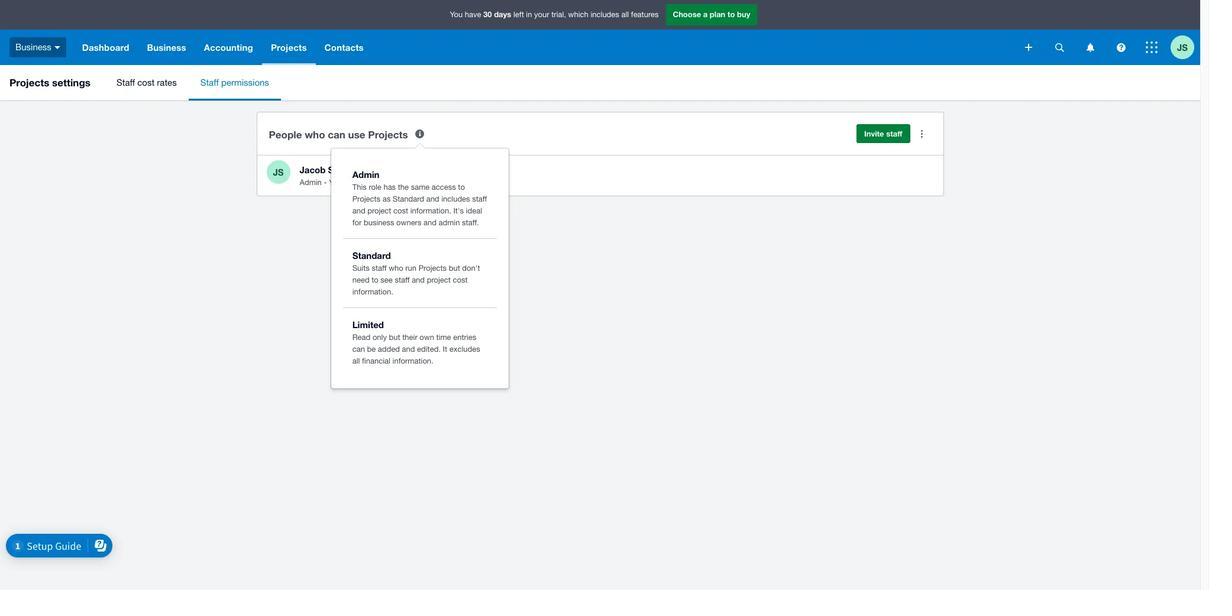 Task type: describe. For each thing, give the bounding box(es) containing it.
business inside dropdown button
[[147, 42, 186, 53]]

be
[[367, 345, 376, 354]]

suits
[[352, 264, 370, 273]]

choose a plan to buy
[[673, 10, 751, 19]]

contacts button
[[316, 30, 373, 65]]

staff inside the "admin this role has the same access to projects as standard and includes staff and project cost information. it's ideal for business owners and admin staff."
[[472, 195, 487, 204]]

run
[[405, 264, 417, 273]]

banner containing js
[[0, 0, 1201, 65]]

and up for
[[352, 207, 365, 215]]

your inside jacob simon (you) admin - you can not edit your own permissions
[[387, 178, 402, 187]]

can inside limited read only but their own time entries can be added and edited. it excludes all financial information.
[[352, 345, 365, 354]]

and down access
[[426, 195, 439, 204]]

don't
[[462, 264, 480, 273]]

standard inside the "admin this role has the same access to projects as standard and includes staff and project cost information. it's ideal for business owners and admin staff."
[[393, 195, 424, 204]]

staff up see
[[372, 264, 387, 273]]

-
[[324, 178, 327, 187]]

2 svg image from the left
[[1087, 43, 1094, 52]]

0 vertical spatial can
[[328, 128, 345, 141]]

days
[[494, 10, 511, 19]]

cost inside the "admin this role has the same access to projects as standard and includes staff and project cost information. it's ideal for business owners and admin staff."
[[394, 207, 408, 215]]

people
[[269, 128, 302, 141]]

buy
[[737, 10, 751, 19]]

business button
[[0, 30, 73, 65]]

need
[[352, 276, 370, 285]]

but inside limited read only but their own time entries can be added and edited. it excludes all financial information.
[[389, 333, 400, 342]]

all inside you have 30 days left in your trial, which includes all features
[[622, 10, 629, 19]]

staff cost rates
[[117, 78, 177, 88]]

project inside the "admin this role has the same access to projects as standard and includes staff and project cost information. it's ideal for business owners and admin staff."
[[368, 207, 391, 215]]

and inside standard suits staff who run projects but don't need to see staff and project cost information.
[[412, 276, 425, 285]]

rates
[[157, 78, 177, 88]]

read
[[352, 333, 371, 342]]

as
[[383, 195, 391, 204]]

simon
[[328, 164, 355, 175]]

left
[[514, 10, 524, 19]]

but inside standard suits staff who run projects but don't need to see staff and project cost information.
[[449, 264, 460, 273]]

1 svg image from the left
[[1055, 43, 1064, 52]]

invite staff
[[864, 129, 903, 138]]

to inside standard suits staff who run projects but don't need to see staff and project cost information.
[[372, 276, 379, 285]]

admin this role has the same access to projects as standard and includes staff and project cost information. it's ideal for business owners and admin staff.
[[352, 169, 487, 227]]

projects inside the "admin this role has the same access to projects as standard and includes staff and project cost information. it's ideal for business owners and admin staff."
[[352, 195, 381, 204]]

this
[[352, 183, 367, 192]]

access
[[432, 183, 456, 192]]

to inside the "admin this role has the same access to projects as standard and includes staff and project cost information. it's ideal for business owners and admin staff."
[[458, 183, 465, 192]]

a
[[703, 10, 708, 19]]

see
[[381, 276, 393, 285]]

can inside jacob simon (you) admin - you can not edit your own permissions
[[344, 178, 357, 187]]

permissions inside jacob simon (you) admin - you can not edit your own permissions
[[421, 178, 462, 187]]

in
[[526, 10, 532, 19]]

invite staff button
[[857, 124, 910, 143]]

financial
[[362, 357, 391, 366]]

same
[[411, 183, 430, 192]]

not
[[359, 178, 370, 187]]

0 horizontal spatial js
[[273, 167, 284, 177]]

edited.
[[417, 345, 441, 354]]

ideal
[[466, 207, 482, 215]]

staff down run
[[395, 276, 410, 285]]

has
[[384, 183, 396, 192]]

admin
[[439, 218, 460, 227]]

0 horizontal spatial who
[[305, 128, 325, 141]]

which
[[568, 10, 589, 19]]

accounting button
[[195, 30, 262, 65]]

projects inside projects 'dropdown button'
[[271, 42, 307, 53]]

dashboard
[[82, 42, 129, 53]]

settings
[[52, 76, 91, 89]]

limited
[[352, 320, 384, 330]]

contacts
[[325, 42, 364, 53]]

staff.
[[462, 218, 479, 227]]

the
[[398, 183, 409, 192]]

it's
[[453, 207, 464, 215]]

staff inside button
[[887, 129, 903, 138]]

limited read only but their own time entries can be added and edited. it excludes all financial information.
[[352, 320, 480, 366]]

admin inside jacob simon (you) admin - you can not edit your own permissions
[[300, 178, 322, 187]]

only
[[373, 333, 387, 342]]



Task type: locate. For each thing, give the bounding box(es) containing it.
navigation inside banner
[[73, 30, 1017, 65]]

2 vertical spatial can
[[352, 345, 365, 354]]

2 vertical spatial cost
[[453, 276, 468, 285]]

information. inside standard suits staff who run projects but don't need to see staff and project cost information.
[[352, 288, 393, 296]]

business up rates on the left top
[[147, 42, 186, 53]]

all
[[622, 10, 629, 19], [352, 357, 360, 366]]

invite
[[864, 129, 884, 138]]

who right people
[[305, 128, 325, 141]]

trial,
[[552, 10, 566, 19]]

your inside you have 30 days left in your trial, which includes all features
[[534, 10, 549, 19]]

0 vertical spatial standard
[[393, 195, 424, 204]]

0 horizontal spatial standard
[[352, 250, 391, 261]]

2 vertical spatial information.
[[393, 357, 434, 366]]

staff inside staff cost rates link
[[117, 78, 135, 88]]

cost left rates on the left top
[[137, 78, 155, 88]]

project
[[368, 207, 391, 215], [427, 276, 451, 285]]

you left have
[[450, 10, 463, 19]]

banner
[[0, 0, 1201, 65]]

information. up admin
[[410, 207, 451, 215]]

cost up owners
[[394, 207, 408, 215]]

business inside popup button
[[15, 42, 51, 52]]

projects
[[271, 42, 307, 53], [9, 76, 49, 89], [368, 128, 408, 141], [352, 195, 381, 204], [419, 264, 447, 273]]

business
[[364, 218, 394, 227]]

admin inside the "admin this role has the same access to projects as standard and includes staff and project cost information. it's ideal for business owners and admin staff."
[[352, 169, 380, 180]]

project up business
[[368, 207, 391, 215]]

1 vertical spatial permissions
[[421, 178, 462, 187]]

1 horizontal spatial all
[[622, 10, 629, 19]]

time
[[436, 333, 451, 342]]

and inside limited read only but their own time entries can be added and edited. it excludes all financial information.
[[402, 345, 415, 354]]

1 horizontal spatial includes
[[591, 10, 619, 19]]

admin up this
[[352, 169, 380, 180]]

business button
[[138, 30, 195, 65]]

svg image
[[1055, 43, 1064, 52], [1087, 43, 1094, 52]]

cost
[[137, 78, 155, 88], [394, 207, 408, 215], [453, 276, 468, 285]]

dashboard link
[[73, 30, 138, 65]]

1 vertical spatial your
[[387, 178, 402, 187]]

to inside banner
[[728, 10, 735, 19]]

to right access
[[458, 183, 465, 192]]

1 horizontal spatial svg image
[[1087, 43, 1094, 52]]

0 horizontal spatial business
[[15, 42, 51, 52]]

information.
[[410, 207, 451, 215], [352, 288, 393, 296], [393, 357, 434, 366]]

0 horizontal spatial svg image
[[1055, 43, 1064, 52]]

js
[[1177, 42, 1188, 52], [273, 167, 284, 177]]

1 vertical spatial includes
[[442, 195, 470, 204]]

0 horizontal spatial but
[[389, 333, 400, 342]]

includes right which
[[591, 10, 619, 19]]

0 horizontal spatial your
[[387, 178, 402, 187]]

1 horizontal spatial project
[[427, 276, 451, 285]]

staff
[[117, 78, 135, 88], [200, 78, 219, 88]]

0 vertical spatial permissions
[[221, 78, 269, 88]]

added
[[378, 345, 400, 354]]

projects down this
[[352, 195, 381, 204]]

1 vertical spatial project
[[427, 276, 451, 285]]

0 horizontal spatial admin
[[300, 178, 322, 187]]

0 vertical spatial your
[[534, 10, 549, 19]]

but up added
[[389, 333, 400, 342]]

jacob simon (you) admin - you can not edit your own permissions
[[300, 164, 462, 187]]

staff for staff cost rates
[[117, 78, 135, 88]]

svg image inside business popup button
[[54, 46, 60, 49]]

1 vertical spatial you
[[329, 178, 342, 187]]

2 horizontal spatial to
[[728, 10, 735, 19]]

business up projects settings
[[15, 42, 51, 52]]

jacob
[[300, 164, 326, 175]]

1 vertical spatial js
[[273, 167, 284, 177]]

can down read
[[352, 345, 365, 354]]

0 vertical spatial to
[[728, 10, 735, 19]]

js inside popup button
[[1177, 42, 1188, 52]]

owners
[[396, 218, 422, 227]]

your right edit
[[387, 178, 402, 187]]

0 vertical spatial information.
[[410, 207, 451, 215]]

includes up it's
[[442, 195, 470, 204]]

staff for staff permissions
[[200, 78, 219, 88]]

standard
[[393, 195, 424, 204], [352, 250, 391, 261]]

projects left the contacts
[[271, 42, 307, 53]]

to left see
[[372, 276, 379, 285]]

1 horizontal spatial js
[[1177, 42, 1188, 52]]

cost down the don't
[[453, 276, 468, 285]]

own up edited.
[[420, 333, 434, 342]]

more options image
[[910, 122, 934, 146]]

who
[[305, 128, 325, 141], [389, 264, 403, 273]]

you
[[450, 10, 463, 19], [329, 178, 342, 187]]

2 horizontal spatial cost
[[453, 276, 468, 285]]

staff up ideal
[[472, 195, 487, 204]]

staff permissions
[[200, 78, 269, 88]]

staff inside the "staff permissions" link
[[200, 78, 219, 88]]

0 vertical spatial cost
[[137, 78, 155, 88]]

1 vertical spatial who
[[389, 264, 403, 273]]

information. down edited.
[[393, 357, 434, 366]]

have
[[465, 10, 481, 19]]

information. inside the "admin this role has the same access to projects as standard and includes staff and project cost information. it's ideal for business owners and admin staff."
[[410, 207, 451, 215]]

js button
[[1171, 30, 1201, 65]]

and down run
[[412, 276, 425, 285]]

projects down business popup button at the top of the page
[[9, 76, 49, 89]]

includes
[[591, 10, 619, 19], [442, 195, 470, 204]]

choose
[[673, 10, 701, 19]]

0 horizontal spatial project
[[368, 207, 391, 215]]

accounting
[[204, 42, 253, 53]]

can left not
[[344, 178, 357, 187]]

projects settings
[[9, 76, 91, 89]]

2 vertical spatial to
[[372, 276, 379, 285]]

can left use
[[328, 128, 345, 141]]

information. for admin
[[410, 207, 451, 215]]

staff down accounting dropdown button
[[200, 78, 219, 88]]

own inside jacob simon (you) admin - you can not edit your own permissions
[[404, 178, 419, 187]]

plan
[[710, 10, 726, 19]]

admin down jacob
[[300, 178, 322, 187]]

1 vertical spatial cost
[[394, 207, 408, 215]]

own right has
[[404, 178, 419, 187]]

who inside standard suits staff who run projects but don't need to see staff and project cost information.
[[389, 264, 403, 273]]

use
[[348, 128, 365, 141]]

staff permissions link
[[189, 65, 281, 101]]

business
[[15, 42, 51, 52], [147, 42, 186, 53]]

0 horizontal spatial to
[[372, 276, 379, 285]]

people who can use projects
[[269, 128, 408, 141]]

(you)
[[357, 164, 378, 175]]

1 horizontal spatial own
[[420, 333, 434, 342]]

staff right invite
[[887, 129, 903, 138]]

1 vertical spatial standard
[[352, 250, 391, 261]]

to left "buy"
[[728, 10, 735, 19]]

information. down need on the left of the page
[[352, 288, 393, 296]]

1 horizontal spatial to
[[458, 183, 465, 192]]

projects right use
[[368, 128, 408, 141]]

0 vertical spatial includes
[[591, 10, 619, 19]]

0 horizontal spatial all
[[352, 357, 360, 366]]

1 vertical spatial can
[[344, 178, 357, 187]]

all inside limited read only but their own time entries can be added and edited. it excludes all financial information.
[[352, 357, 360, 366]]

0 horizontal spatial staff
[[117, 78, 135, 88]]

navigation
[[73, 30, 1017, 65]]

0 horizontal spatial own
[[404, 178, 419, 187]]

but left the don't
[[449, 264, 460, 273]]

1 vertical spatial own
[[420, 333, 434, 342]]

to
[[728, 10, 735, 19], [458, 183, 465, 192], [372, 276, 379, 285]]

information. for limited
[[393, 357, 434, 366]]

staff down dashboard
[[117, 78, 135, 88]]

1 horizontal spatial admin
[[352, 169, 380, 180]]

1 vertical spatial but
[[389, 333, 400, 342]]

you inside you have 30 days left in your trial, which includes all features
[[450, 10, 463, 19]]

0 vertical spatial all
[[622, 10, 629, 19]]

permissions down "accounting"
[[221, 78, 269, 88]]

1 vertical spatial all
[[352, 357, 360, 366]]

can
[[328, 128, 345, 141], [344, 178, 357, 187], [352, 345, 365, 354]]

permissions up it's
[[421, 178, 462, 187]]

0 vertical spatial js
[[1177, 42, 1188, 52]]

svg image
[[1146, 41, 1158, 53], [1117, 43, 1126, 52], [1025, 44, 1033, 51], [54, 46, 60, 49]]

0 vertical spatial project
[[368, 207, 391, 215]]

0 horizontal spatial includes
[[442, 195, 470, 204]]

and down their
[[402, 345, 415, 354]]

1 horizontal spatial your
[[534, 10, 549, 19]]

navigation containing dashboard
[[73, 30, 1017, 65]]

own inside limited read only but their own time entries can be added and edited. it excludes all financial information.
[[420, 333, 434, 342]]

and
[[426, 195, 439, 204], [352, 207, 365, 215], [424, 218, 437, 227], [412, 276, 425, 285], [402, 345, 415, 354]]

1 horizontal spatial but
[[449, 264, 460, 273]]

1 horizontal spatial cost
[[394, 207, 408, 215]]

project right see
[[427, 276, 451, 285]]

their
[[402, 333, 418, 342]]

and left admin
[[424, 218, 437, 227]]

who left run
[[389, 264, 403, 273]]

own
[[404, 178, 419, 187], [420, 333, 434, 342]]

standard inside standard suits staff who run projects but don't need to see staff and project cost information.
[[352, 250, 391, 261]]

information. inside limited read only but their own time entries can be added and edited. it excludes all financial information.
[[393, 357, 434, 366]]

0 horizontal spatial you
[[329, 178, 342, 187]]

staff
[[887, 129, 903, 138], [472, 195, 487, 204], [372, 264, 387, 273], [395, 276, 410, 285]]

1 horizontal spatial permissions
[[421, 178, 462, 187]]

more info image
[[408, 122, 432, 146]]

entries
[[453, 333, 476, 342]]

projects right run
[[419, 264, 447, 273]]

it
[[443, 345, 447, 354]]

you right the -
[[329, 178, 342, 187]]

includes inside the "admin this role has the same access to projects as standard and includes staff and project cost information. it's ideal for business owners and admin staff."
[[442, 195, 470, 204]]

your
[[534, 10, 549, 19], [387, 178, 402, 187]]

you inside jacob simon (you) admin - you can not edit your own permissions
[[329, 178, 342, 187]]

staff cost rates link
[[105, 65, 189, 101]]

0 horizontal spatial cost
[[137, 78, 155, 88]]

1 horizontal spatial standard
[[393, 195, 424, 204]]

for
[[352, 218, 362, 227]]

1 vertical spatial to
[[458, 183, 465, 192]]

projects button
[[262, 30, 316, 65]]

all left financial
[[352, 357, 360, 366]]

cost inside standard suits staff who run projects but don't need to see staff and project cost information.
[[453, 276, 468, 285]]

features
[[631, 10, 659, 19]]

0 vertical spatial own
[[404, 178, 419, 187]]

edit
[[372, 178, 385, 187]]

projects inside standard suits staff who run projects but don't need to see staff and project cost information.
[[419, 264, 447, 273]]

permissions
[[221, 78, 269, 88], [421, 178, 462, 187]]

1 vertical spatial information.
[[352, 288, 393, 296]]

1 horizontal spatial staff
[[200, 78, 219, 88]]

your right in
[[534, 10, 549, 19]]

1 horizontal spatial you
[[450, 10, 463, 19]]

role
[[369, 183, 382, 192]]

0 vertical spatial who
[[305, 128, 325, 141]]

1 horizontal spatial who
[[389, 264, 403, 273]]

excludes
[[450, 345, 480, 354]]

1 horizontal spatial business
[[147, 42, 186, 53]]

0 horizontal spatial permissions
[[221, 78, 269, 88]]

admin
[[352, 169, 380, 180], [300, 178, 322, 187]]

but
[[449, 264, 460, 273], [389, 333, 400, 342]]

standard suits staff who run projects but don't need to see staff and project cost information.
[[352, 250, 480, 296]]

1 staff from the left
[[117, 78, 135, 88]]

0 vertical spatial you
[[450, 10, 463, 19]]

2 staff from the left
[[200, 78, 219, 88]]

project inside standard suits staff who run projects but don't need to see staff and project cost information.
[[427, 276, 451, 285]]

standard down the
[[393, 195, 424, 204]]

0 vertical spatial but
[[449, 264, 460, 273]]

all left features
[[622, 10, 629, 19]]

30
[[484, 10, 492, 19]]

you have 30 days left in your trial, which includes all features
[[450, 10, 659, 19]]

includes inside you have 30 days left in your trial, which includes all features
[[591, 10, 619, 19]]

standard up the suits
[[352, 250, 391, 261]]



Task type: vqa. For each thing, say whether or not it's contained in the screenshot.
Intro Banner body element
no



